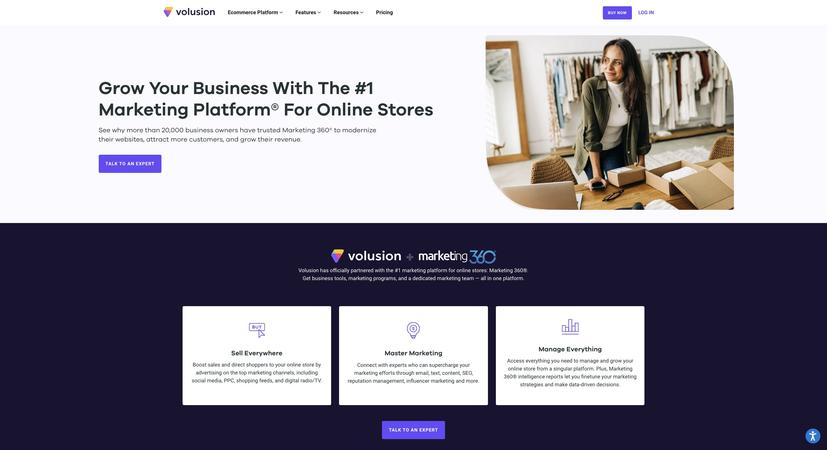 Task type: describe. For each thing, give the bounding box(es) containing it.
your
[[149, 80, 188, 98]]

open accessibe: accessibility options, statement and help image
[[809, 431, 817, 441]]

expert for talk to an expert link to the left
[[136, 161, 155, 167]]

in
[[487, 275, 492, 281]]

why
[[112, 127, 125, 134]]

by
[[316, 362, 321, 368]]

plus,
[[596, 366, 608, 372]]

your inside connect with experts who can supercharge your marketing efforts through email, text, content, seo, reputation management, influencer marketing and more.
[[460, 362, 470, 368]]

partnered
[[351, 267, 373, 274]]

0 horizontal spatial you
[[551, 358, 560, 364]]

graph icon image
[[559, 315, 582, 338]]

talk for talk to an expert link to the left
[[105, 161, 118, 167]]

360® inside the see why more than 20,000 business owners have trusted marketing 360® to modernize their websites, attract more customers, and grow their revenue.
[[317, 127, 332, 134]]

marketing inside boost sales and direct shoppers to your online store by advertising on the top marketing channels, including social media, ppc, shopping feeds, and digital radio/tv.
[[248, 370, 272, 376]]

top
[[239, 370, 247, 376]]

angle down image for features
[[318, 9, 321, 15]]

reports
[[546, 374, 563, 380]]

marketing up 'can'
[[409, 350, 442, 357]]

volusion
[[298, 267, 319, 274]]

officially
[[330, 267, 349, 274]]

business
[[193, 80, 268, 98]]

the
[[318, 80, 350, 98]]

to inside the see why more than 20,000 business owners have trusted marketing 360® to modernize their websites, attract more customers, and grow their revenue.
[[334, 127, 341, 134]]

for
[[284, 101, 312, 119]]

supercharge
[[429, 362, 458, 368]]

marketing inside access everything you need to manage and grow your online store from a singular platform. plus, marketing 360® intelligence reports let you finetune your marketing strategies and make data-driven decisions.
[[609, 366, 632, 372]]

and inside the see why more than 20,000 business owners have trusted marketing 360® to modernize their websites, attract more customers, and grow their revenue.
[[226, 136, 239, 143]]

more.
[[466, 378, 479, 384]]

everywhere
[[244, 350, 282, 357]]

volusion logo image
[[163, 6, 215, 17]]

shoppers
[[246, 362, 268, 368]]

driven
[[581, 382, 595, 388]]

20,000
[[162, 127, 184, 134]]

have
[[240, 127, 256, 134]]

stores:
[[472, 267, 488, 274]]

feeds,
[[259, 378, 273, 384]]

an for talk to an expert link to the left
[[127, 161, 134, 167]]

sales
[[208, 362, 220, 368]]

store inside access everything you need to manage and grow your online store from a singular platform. plus, marketing 360® intelligence reports let you finetune your marketing strategies and make data-driven decisions.
[[523, 366, 535, 372]]

boost sales and direct shoppers to your online store by advertising on the top marketing channels, including social media, ppc, shopping feeds, and digital radio/tv.
[[192, 362, 322, 384]]

to inside boost sales and direct shoppers to your online store by advertising on the top marketing channels, including social media, ppc, shopping feeds, and digital radio/tv.
[[269, 362, 274, 368]]

your inside boost sales and direct shoppers to your online store by advertising on the top marketing channels, including social media, ppc, shopping feeds, and digital radio/tv.
[[275, 362, 285, 368]]

grow your business with the #1 marketing platform® for online stores
[[99, 80, 433, 119]]

360® inside access everything you need to manage and grow your online store from a singular platform. plus, marketing 360® intelligence reports let you finetune your marketing strategies and make data-driven decisions.
[[504, 374, 517, 380]]

log in link
[[638, 2, 654, 22]]

marketing down text,
[[431, 378, 454, 384]]

online inside access everything you need to manage and grow your online store from a singular platform. plus, marketing 360® intelligence reports let you finetune your marketing strategies and make data-driven decisions.
[[508, 366, 522, 372]]

a inside volusion has officially partnered with the #1 marketing platform for online stores: marketing 360®. get business tools, marketing programs, and a dedicated marketing team — all in one platform.
[[408, 275, 411, 281]]

online
[[317, 101, 373, 119]]

through
[[396, 370, 414, 376]]

1 their from the left
[[99, 136, 114, 143]]

and up on
[[221, 362, 230, 368]]

access
[[507, 358, 524, 364]]

marketing down connect
[[354, 370, 378, 376]]

ppc,
[[224, 378, 235, 384]]

manage everything
[[539, 346, 602, 353]]

revenue.
[[275, 136, 302, 143]]

a inside access everything you need to manage and grow your online store from a singular platform. plus, marketing 360® intelligence reports let you finetune your marketing strategies and make data-driven decisions.
[[549, 366, 552, 372]]

everything
[[526, 358, 550, 364]]

platform. inside volusion has officially partnered with the #1 marketing platform for online stores: marketing 360®. get business tools, marketing programs, and a dedicated marketing team — all in one platform.
[[503, 275, 524, 281]]

buy icon image
[[245, 319, 268, 342]]

platform
[[427, 267, 447, 274]]

grow inside the see why more than 20,000 business owners have trusted marketing 360® to modernize their websites, attract more customers, and grow their revenue.
[[240, 136, 256, 143]]

management,
[[373, 378, 405, 384]]

dedicated
[[413, 275, 436, 281]]

channels,
[[273, 370, 295, 376]]

efforts
[[379, 370, 395, 376]]

and up the plus,
[[600, 358, 609, 364]]

radio/tv.
[[301, 378, 322, 384]]

let
[[564, 374, 570, 380]]

manage
[[580, 358, 599, 364]]

bulb icon image
[[402, 319, 425, 342]]

—
[[475, 275, 479, 281]]

need
[[561, 358, 572, 364]]

all
[[481, 275, 486, 281]]

and down reports
[[545, 382, 553, 388]]

marketing down for
[[437, 275, 461, 281]]

influencer
[[406, 378, 430, 384]]

with inside volusion has officially partnered with the #1 marketing platform for online stores: marketing 360®. get business tools, marketing programs, and a dedicated marketing team — all in one platform.
[[375, 267, 385, 274]]

platform. inside access everything you need to manage and grow your online store from a singular platform. plus, marketing 360® intelligence reports let you finetune your marketing strategies and make data-driven decisions.
[[573, 366, 595, 372]]

log in
[[638, 9, 654, 15]]

from
[[537, 366, 548, 372]]

advertising
[[196, 370, 222, 376]]

angle down image for ecommerce platform
[[279, 9, 283, 15]]

digital
[[285, 378, 299, 384]]

connect with experts who can supercharge your marketing efforts through email, text, content, seo, reputation management, influencer marketing and more.
[[348, 362, 479, 384]]

business inside the see why more than 20,000 business owners have trusted marketing 360® to modernize their websites, attract more customers, and grow their revenue.
[[185, 127, 213, 134]]

sell everywhere
[[231, 350, 282, 357]]

customers,
[[189, 136, 224, 143]]

programs,
[[373, 275, 397, 281]]

expert for talk to an expert link to the bottom
[[419, 428, 438, 433]]

buy now link
[[603, 6, 632, 19]]

than
[[145, 127, 160, 134]]

an for talk to an expert link to the bottom
[[411, 428, 418, 433]]

reputation
[[348, 378, 372, 384]]

who
[[408, 362, 418, 368]]

growth meeting image
[[486, 35, 734, 210]]



Task type: vqa. For each thing, say whether or not it's contained in the screenshot.
facebook Icon on the left
no



Task type: locate. For each thing, give the bounding box(es) containing it.
with up efforts
[[378, 362, 388, 368]]

1 vertical spatial the
[[230, 370, 238, 376]]

1 vertical spatial business
[[312, 275, 333, 281]]

1 vertical spatial talk
[[389, 428, 401, 433]]

get
[[303, 275, 311, 281]]

2 angle down image from the left
[[318, 9, 321, 15]]

everything
[[566, 346, 602, 353]]

angle down image inside features link
[[318, 9, 321, 15]]

1 horizontal spatial 360®
[[504, 374, 517, 380]]

connect
[[357, 362, 377, 368]]

their down trusted
[[258, 136, 273, 143]]

store up including on the bottom left of the page
[[302, 362, 314, 368]]

volusion has officially partnered with the #1 marketing platform for online stores: marketing 360®. get business tools, marketing programs, and a dedicated marketing team — all in one platform.
[[298, 267, 529, 281]]

1 horizontal spatial talk to an expert
[[389, 428, 438, 433]]

0 horizontal spatial their
[[99, 136, 114, 143]]

talk for talk to an expert link to the bottom
[[389, 428, 401, 433]]

master
[[385, 350, 407, 357]]

1 horizontal spatial expert
[[419, 428, 438, 433]]

pricing link
[[370, 2, 399, 22]]

an
[[127, 161, 134, 167], [411, 428, 418, 433]]

1 horizontal spatial grow
[[610, 358, 622, 364]]

grow inside access everything you need to manage and grow your online store from a singular platform. plus, marketing 360® intelligence reports let you finetune your marketing strategies and make data-driven decisions.
[[610, 358, 622, 364]]

see
[[99, 127, 110, 134]]

direct
[[231, 362, 245, 368]]

0 horizontal spatial online
[[287, 362, 301, 368]]

marketing down 'shoppers'
[[248, 370, 272, 376]]

shopping
[[236, 378, 258, 384]]

0 horizontal spatial more
[[127, 127, 143, 134]]

marketing up dedicated
[[402, 267, 426, 274]]

platform. down the 360®.
[[503, 275, 524, 281]]

now
[[617, 10, 627, 15]]

360® down online
[[317, 127, 332, 134]]

1 vertical spatial you
[[572, 374, 580, 380]]

has
[[320, 267, 329, 274]]

0 horizontal spatial business
[[185, 127, 213, 134]]

stores
[[377, 101, 433, 119]]

marketing right the plus,
[[609, 366, 632, 372]]

singular
[[553, 366, 572, 372]]

0 vertical spatial 360®
[[317, 127, 332, 134]]

online inside boost sales and direct shoppers to your online store by advertising on the top marketing channels, including social media, ppc, shopping feeds, and digital radio/tv.
[[287, 362, 301, 368]]

platform
[[257, 9, 278, 15]]

#1 up programs,
[[395, 267, 401, 274]]

0 vertical spatial #1
[[354, 80, 373, 98]]

including
[[296, 370, 318, 376]]

you up singular
[[551, 358, 560, 364]]

with up programs,
[[375, 267, 385, 274]]

see why more than 20,000 business owners have trusted marketing 360® to modernize their websites, attract more customers, and grow their revenue.
[[99, 127, 376, 143]]

and down channels,
[[275, 378, 284, 384]]

platform.
[[503, 275, 524, 281], [573, 366, 595, 372]]

1 vertical spatial platform.
[[573, 366, 595, 372]]

1 horizontal spatial store
[[523, 366, 535, 372]]

1 vertical spatial #1
[[395, 267, 401, 274]]

0 vertical spatial the
[[386, 267, 393, 274]]

online inside volusion has officially partnered with the #1 marketing platform for online stores: marketing 360®. get business tools, marketing programs, and a dedicated marketing team — all in one platform.
[[456, 267, 471, 274]]

and inside volusion has officially partnered with the #1 marketing platform for online stores: marketing 360®. get business tools, marketing programs, and a dedicated marketing team — all in one platform.
[[398, 275, 407, 281]]

1 horizontal spatial talk to an expert link
[[382, 421, 445, 439]]

1 horizontal spatial business
[[312, 275, 333, 281]]

2 horizontal spatial online
[[508, 366, 522, 372]]

grow
[[99, 80, 145, 98]]

0 horizontal spatial #1
[[354, 80, 373, 98]]

1 horizontal spatial more
[[171, 136, 187, 143]]

ecommerce platform link
[[221, 2, 289, 22]]

grow
[[240, 136, 256, 143], [610, 358, 622, 364]]

2 their from the left
[[258, 136, 273, 143]]

0 horizontal spatial talk
[[105, 161, 118, 167]]

resources
[[334, 9, 360, 15]]

1 vertical spatial talk to an expert
[[389, 428, 438, 433]]

grow down the have
[[240, 136, 256, 143]]

angle down image right platform
[[279, 9, 283, 15]]

resources link
[[327, 2, 370, 22]]

business inside volusion has officially partnered with the #1 marketing platform for online stores: marketing 360®. get business tools, marketing programs, and a dedicated marketing team — all in one platform.
[[312, 275, 333, 281]]

email,
[[416, 370, 430, 376]]

1 vertical spatial 360®
[[504, 374, 517, 380]]

1 vertical spatial more
[[171, 136, 187, 143]]

more up websites,
[[127, 127, 143, 134]]

marketing up one
[[489, 267, 513, 274]]

intelligence
[[518, 374, 545, 380]]

#1 up online
[[354, 80, 373, 98]]

the inside volusion has officially partnered with the #1 marketing platform for online stores: marketing 360®. get business tools, marketing programs, and a dedicated marketing team — all in one platform.
[[386, 267, 393, 274]]

talk to an expert for talk to an expert link to the left
[[105, 161, 155, 167]]

a
[[408, 275, 411, 281], [549, 366, 552, 372]]

and down owners
[[226, 136, 239, 143]]

angle down image inside ecommerce platform link
[[279, 9, 283, 15]]

1 vertical spatial expert
[[419, 428, 438, 433]]

ecommerce
[[228, 9, 256, 15]]

with
[[273, 80, 314, 98]]

0 vertical spatial more
[[127, 127, 143, 134]]

buy
[[608, 10, 616, 15]]

a right from
[[549, 366, 552, 372]]

1 angle down image from the left
[[279, 9, 283, 15]]

1 horizontal spatial an
[[411, 428, 418, 433]]

store inside boost sales and direct shoppers to your online store by advertising on the top marketing channels, including social media, ppc, shopping feeds, and digital radio/tv.
[[302, 362, 314, 368]]

store
[[302, 362, 314, 368], [523, 366, 535, 372]]

0 vertical spatial platform.
[[503, 275, 524, 281]]

360®.
[[514, 267, 529, 274]]

finetune
[[581, 374, 600, 380]]

trusted
[[257, 127, 281, 134]]

1 horizontal spatial a
[[549, 366, 552, 372]]

manage
[[539, 346, 565, 353]]

one
[[493, 275, 502, 281]]

the inside boost sales and direct shoppers to your online store by advertising on the top marketing channels, including social media, ppc, shopping feeds, and digital radio/tv.
[[230, 370, 238, 376]]

0 horizontal spatial talk to an expert link
[[99, 155, 162, 173]]

on
[[223, 370, 229, 376]]

business up 'customers,' on the top left
[[185, 127, 213, 134]]

0 vertical spatial with
[[375, 267, 385, 274]]

marketing up than
[[99, 101, 189, 119]]

to inside access everything you need to manage and grow your online store from a singular platform. plus, marketing 360® intelligence reports let you finetune your marketing strategies and make data-driven decisions.
[[574, 358, 578, 364]]

experts
[[389, 362, 407, 368]]

master marketing
[[385, 350, 442, 357]]

a left dedicated
[[408, 275, 411, 281]]

1 vertical spatial grow
[[610, 358, 622, 364]]

1 vertical spatial with
[[378, 362, 388, 368]]

0 horizontal spatial talk to an expert
[[105, 161, 155, 167]]

content,
[[442, 370, 461, 376]]

0 vertical spatial talk to an expert link
[[99, 155, 162, 173]]

0 vertical spatial business
[[185, 127, 213, 134]]

features link
[[289, 2, 327, 22]]

boost
[[193, 362, 206, 368]]

0 vertical spatial you
[[551, 358, 560, 364]]

0 horizontal spatial platform.
[[503, 275, 524, 281]]

0 vertical spatial grow
[[240, 136, 256, 143]]

the right on
[[230, 370, 238, 376]]

marketing inside the see why more than 20,000 business owners have trusted marketing 360® to modernize their websites, attract more customers, and grow their revenue.
[[282, 127, 315, 134]]

websites,
[[115, 136, 145, 143]]

grow up decisions.
[[610, 358, 622, 364]]

decisions.
[[596, 382, 620, 388]]

tools,
[[334, 275, 347, 281]]

platform. down the 'manage'
[[573, 366, 595, 372]]

and inside connect with experts who can supercharge your marketing efforts through email, text, content, seo, reputation management, influencer marketing and more.
[[456, 378, 465, 384]]

in
[[649, 9, 654, 15]]

marketing up decisions.
[[613, 374, 637, 380]]

their down see
[[99, 136, 114, 143]]

talk
[[105, 161, 118, 167], [389, 428, 401, 433]]

online up team
[[456, 267, 471, 274]]

you up data-
[[572, 374, 580, 380]]

online
[[456, 267, 471, 274], [287, 362, 301, 368], [508, 366, 522, 372]]

expert
[[136, 161, 155, 167], [419, 428, 438, 433]]

social
[[192, 378, 206, 384]]

team
[[462, 275, 474, 281]]

log
[[638, 9, 648, 15]]

0 horizontal spatial 360®
[[317, 127, 332, 134]]

0 horizontal spatial a
[[408, 275, 411, 281]]

marketing up revenue.
[[282, 127, 315, 134]]

online up channels,
[[287, 362, 301, 368]]

marketing inside access everything you need to manage and grow your online store from a singular platform. plus, marketing 360® intelligence reports let you finetune your marketing strategies and make data-driven decisions.
[[613, 374, 637, 380]]

1 horizontal spatial talk
[[389, 428, 401, 433]]

0 horizontal spatial store
[[302, 362, 314, 368]]

marketing inside "grow your business with the #1 marketing platform® for online stores"
[[99, 101, 189, 119]]

1 vertical spatial talk to an expert link
[[382, 421, 445, 439]]

can
[[419, 362, 428, 368]]

ecommerce platform
[[228, 9, 279, 15]]

0 horizontal spatial expert
[[136, 161, 155, 167]]

1 horizontal spatial angle down image
[[318, 9, 321, 15]]

your
[[623, 358, 633, 364], [275, 362, 285, 368], [460, 362, 470, 368], [602, 374, 612, 380]]

text,
[[431, 370, 441, 376]]

0 horizontal spatial the
[[230, 370, 238, 376]]

store up "intelligence"
[[523, 366, 535, 372]]

1 horizontal spatial platform.
[[573, 366, 595, 372]]

more down 20,000
[[171, 136, 187, 143]]

attract
[[146, 136, 169, 143]]

to
[[334, 127, 341, 134], [119, 161, 126, 167], [574, 358, 578, 364], [269, 362, 274, 368], [403, 428, 409, 433]]

talk to an expert for talk to an expert link to the bottom
[[389, 428, 438, 433]]

and down seo,
[[456, 378, 465, 384]]

1 horizontal spatial #1
[[395, 267, 401, 274]]

0 vertical spatial a
[[408, 275, 411, 281]]

for
[[449, 267, 455, 274]]

1 horizontal spatial online
[[456, 267, 471, 274]]

marketing inside volusion has officially partnered with the #1 marketing platform for online stores: marketing 360®. get business tools, marketing programs, and a dedicated marketing team — all in one platform.
[[489, 267, 513, 274]]

access everything you need to manage and grow your online store from a singular platform. plus, marketing 360® intelligence reports let you finetune your marketing strategies and make data-driven decisions.
[[504, 358, 637, 388]]

modernize
[[342, 127, 376, 134]]

marketing
[[99, 101, 189, 119], [282, 127, 315, 134], [489, 267, 513, 274], [409, 350, 442, 357], [609, 366, 632, 372]]

#1 inside "grow your business with the #1 marketing platform® for online stores"
[[354, 80, 373, 98]]

0 vertical spatial an
[[127, 161, 134, 167]]

360®
[[317, 127, 332, 134], [504, 374, 517, 380]]

and right programs,
[[398, 275, 407, 281]]

0 horizontal spatial angle down image
[[279, 9, 283, 15]]

1 horizontal spatial their
[[258, 136, 273, 143]]

volusion marketing360 logos image
[[331, 249, 496, 264]]

0 vertical spatial talk
[[105, 161, 118, 167]]

buy now
[[608, 10, 627, 15]]

angle down image
[[360, 9, 363, 15]]

strategies
[[520, 382, 543, 388]]

1 vertical spatial a
[[549, 366, 552, 372]]

360® down access
[[504, 374, 517, 380]]

and
[[226, 136, 239, 143], [398, 275, 407, 281], [600, 358, 609, 364], [221, 362, 230, 368], [275, 378, 284, 384], [456, 378, 465, 384], [545, 382, 553, 388]]

1 horizontal spatial the
[[386, 267, 393, 274]]

0 vertical spatial expert
[[136, 161, 155, 167]]

with
[[375, 267, 385, 274], [378, 362, 388, 368]]

features
[[295, 9, 318, 15]]

business down has
[[312, 275, 333, 281]]

0 horizontal spatial grow
[[240, 136, 256, 143]]

1 horizontal spatial you
[[572, 374, 580, 380]]

0 vertical spatial talk to an expert
[[105, 161, 155, 167]]

media,
[[207, 378, 223, 384]]

0 horizontal spatial an
[[127, 161, 134, 167]]

angle down image
[[279, 9, 283, 15], [318, 9, 321, 15]]

the up programs,
[[386, 267, 393, 274]]

with inside connect with experts who can supercharge your marketing efforts through email, text, content, seo, reputation management, influencer marketing and more.
[[378, 362, 388, 368]]

marketing down partnered at the bottom left
[[348, 275, 372, 281]]

1 vertical spatial an
[[411, 428, 418, 433]]

you
[[551, 358, 560, 364], [572, 374, 580, 380]]

data-
[[569, 382, 581, 388]]

their
[[99, 136, 114, 143], [258, 136, 273, 143]]

angle down image left resources at the left top
[[318, 9, 321, 15]]

platform®
[[193, 101, 279, 119]]

online down access
[[508, 366, 522, 372]]

#1 inside volusion has officially partnered with the #1 marketing platform for online stores: marketing 360®. get business tools, marketing programs, and a dedicated marketing team — all in one platform.
[[395, 267, 401, 274]]



